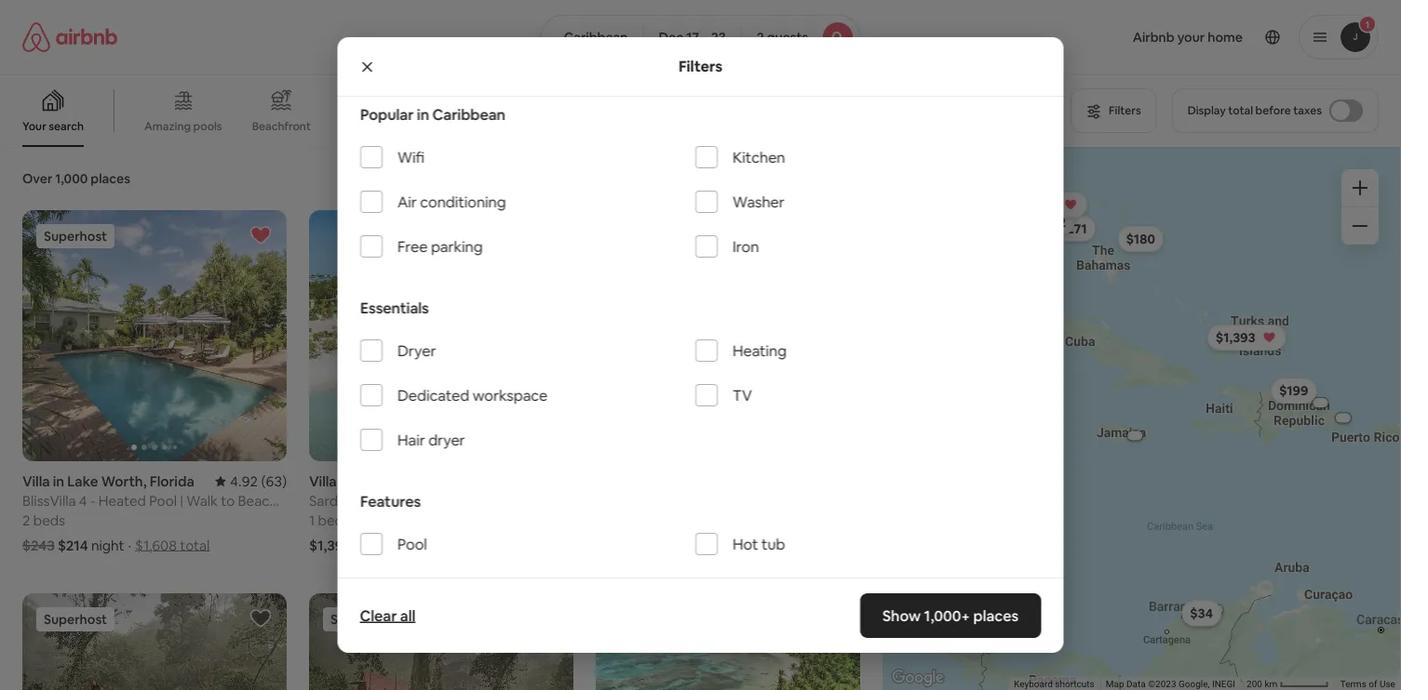 Task type: locate. For each thing, give the bounding box(es) containing it.
group containing amazing views
[[0, 74, 1060, 147]]

total left before
[[1228, 103, 1253, 118]]

zoom in image
[[1353, 181, 1368, 196]]

over
[[22, 170, 52, 187]]

essentials
[[360, 298, 429, 318]]

0 vertical spatial in
[[416, 105, 429, 124]]

0 horizontal spatial villa
[[22, 472, 50, 491]]

amazing left 'views'
[[423, 119, 469, 133]]

beds
[[33, 511, 65, 530]]

use
[[1380, 679, 1396, 690]]

0 horizontal spatial 2
[[22, 511, 30, 530]]

places down $140 button
[[974, 607, 1019, 626]]

air
[[397, 192, 416, 211]]

amazing for amazing pools
[[144, 119, 191, 134]]

$1,393 night
[[309, 537, 387, 555]]

night left pool
[[354, 537, 387, 555]]

0 horizontal spatial night
[[91, 537, 124, 555]]

clear all button
[[351, 598, 425, 635]]

none search field containing caribbean
[[541, 15, 860, 60]]

0 vertical spatial places
[[91, 170, 130, 187]]

1 horizontal spatial caribbean
[[564, 29, 628, 46]]

in left lake
[[53, 472, 64, 491]]

hot
[[732, 535, 758, 554]]

$1,363 total button
[[674, 537, 748, 555]]

villa
[[22, 472, 50, 491], [492, 492, 518, 510]]

1 vertical spatial $1,393
[[309, 537, 351, 555]]

in right popular
[[416, 105, 429, 124]]

caribbean
[[564, 29, 628, 46], [432, 105, 505, 124]]

0 vertical spatial 2
[[757, 29, 764, 46]]

pools
[[193, 119, 222, 134]]

shortcuts
[[1055, 679, 1095, 690]]

villa right luxury
[[492, 492, 518, 510]]

None search field
[[541, 15, 860, 60]]

in inside filters dialog
[[416, 105, 429, 124]]

clear all
[[360, 607, 416, 626]]

$199 button
[[1271, 378, 1317, 404]]

display total before taxes button
[[1172, 88, 1379, 133]]

caribbean right popular
[[432, 105, 505, 124]]

data
[[1127, 679, 1146, 690]]

total for display
[[1228, 103, 1253, 118]]

200 km
[[1247, 679, 1280, 690]]

17
[[686, 29, 699, 46]]

places right 1,000
[[91, 170, 130, 187]]

total right $1,363
[[718, 537, 748, 555]]

show
[[883, 607, 921, 626]]

1 vertical spatial 2
[[22, 511, 30, 530]]

night inside 2 beds $243 $214 night · $1,608 total
[[91, 537, 124, 555]]

popular in caribbean
[[360, 105, 505, 124]]

1 horizontal spatial amazing
[[423, 119, 469, 133]]

filters dialog
[[337, 21, 1064, 691]]

keyboard shortcuts button
[[1014, 678, 1095, 691]]

2 inside 2 beds $243 $214 night · $1,608 total
[[22, 511, 30, 530]]

guests
[[767, 29, 808, 46]]

1 night from the left
[[91, 537, 124, 555]]

2 left guests
[[757, 29, 764, 46]]

total inside button
[[1228, 103, 1253, 118]]

amazing left pools
[[144, 119, 191, 134]]

free parking
[[397, 237, 482, 256]]

4.92 (63)
[[230, 472, 287, 491]]

$159
[[926, 625, 955, 641]]

places
[[91, 170, 130, 187], [974, 607, 1019, 626]]

total inside 2 beds $243 $214 night · $1,608 total
[[180, 537, 210, 555]]

caribbean left dec at the top
[[564, 29, 628, 46]]

caribbean inside button
[[564, 29, 628, 46]]

group
[[0, 74, 1060, 147], [22, 210, 287, 462], [309, 210, 574, 462], [596, 210, 860, 462], [22, 594, 287, 691], [309, 594, 574, 691], [596, 594, 860, 691]]

amazing pools
[[144, 119, 222, 134]]

night left the ·
[[91, 537, 124, 555]]

1 vertical spatial in
[[53, 472, 64, 491]]

places for show 1,000+ places
[[974, 607, 1019, 626]]

0 horizontal spatial amazing
[[144, 119, 191, 134]]

1 vertical spatial villa
[[492, 492, 518, 510]]

$271 button
[[1051, 216, 1096, 242]]

total for $1,363
[[718, 537, 748, 555]]

show 1,000+ places link
[[860, 594, 1041, 639]]

2 for 2 beds $243 $214 night · $1,608 total
[[22, 511, 30, 530]]

villa in lake worth, florida
[[22, 472, 194, 491]]

worth,
[[101, 472, 147, 491]]

1 horizontal spatial 2
[[757, 29, 764, 46]]

2 inside button
[[757, 29, 764, 46]]

villa up beds
[[22, 472, 50, 491]]

1 vertical spatial caribbean
[[432, 105, 505, 124]]

caribbean inside filters dialog
[[432, 105, 505, 124]]

luxury
[[446, 492, 489, 510]]

$1,393
[[1216, 330, 1256, 346], [309, 537, 351, 555]]

dec 17 – 23
[[659, 29, 726, 46]]

0 horizontal spatial places
[[91, 170, 130, 187]]

1 horizontal spatial places
[[974, 607, 1019, 626]]

1 vertical spatial places
[[974, 607, 1019, 626]]

2 for 2 guests
[[757, 29, 764, 46]]

google map
showing 46 stays. including 2 saved stays. region
[[883, 147, 1401, 691]]

$1,393 inside button
[[1216, 330, 1256, 346]]

your search
[[22, 119, 84, 134]]

1,000+
[[924, 607, 970, 626]]

1 horizontal spatial in
[[416, 105, 429, 124]]

1 horizontal spatial night
[[354, 537, 387, 555]]

1 horizontal spatial $1,393
[[1216, 330, 1256, 346]]

$1,608 total button
[[135, 537, 210, 555]]

$159 button
[[918, 620, 963, 646]]

2 left beds
[[22, 511, 30, 530]]

0 vertical spatial villa
[[22, 472, 50, 491]]

$140 button
[[958, 571, 1004, 598]]

$31 button
[[1183, 601, 1221, 627]]

0 horizontal spatial $1,393
[[309, 537, 351, 555]]

over 1,000 places
[[22, 170, 130, 187]]

your
[[22, 119, 46, 134]]

$140
[[966, 576, 995, 593]]

$172 $271
[[1038, 214, 1087, 237]]

tropical
[[346, 119, 388, 134]]

200
[[1247, 679, 1263, 690]]

$1,393 for $1,393
[[1216, 330, 1256, 346]]

2 night from the left
[[354, 537, 387, 555]]

0 horizontal spatial in
[[53, 472, 64, 491]]

sardinia-
[[309, 492, 365, 510]]

total right $8,660 on the left bottom of the page
[[445, 537, 475, 555]]

2 guests
[[757, 29, 808, 46]]

$1,363
[[674, 537, 715, 555]]

lake
[[67, 472, 98, 491]]

$199
[[1279, 383, 1309, 400]]

0 vertical spatial $1,393
[[1216, 330, 1256, 346]]

·
[[128, 537, 131, 555]]

places inside filters dialog
[[974, 607, 1019, 626]]

zoom out image
[[1353, 219, 1368, 234]]

1 horizontal spatial villa
[[492, 492, 518, 510]]

filters
[[679, 57, 723, 76]]

places for over 1,000 places
[[91, 170, 130, 187]]

before
[[1256, 103, 1291, 118]]

parking
[[430, 237, 482, 256]]

$172 button
[[1030, 210, 1074, 236]]

$214
[[58, 537, 88, 555]]

2
[[757, 29, 764, 46], [22, 511, 30, 530]]

air conditioning
[[397, 192, 506, 211]]

conditioning
[[420, 192, 506, 211]]

keyboard
[[1014, 679, 1053, 690]]

0 vertical spatial caribbean
[[564, 29, 628, 46]]

total right $1,608
[[180, 537, 210, 555]]

hair dryer
[[397, 431, 465, 450]]

bed
[[318, 511, 344, 530]]

2 beds $243 $214 night · $1,608 total
[[22, 511, 210, 555]]

$1,363 total
[[674, 537, 748, 555]]

0 horizontal spatial caribbean
[[432, 105, 505, 124]]

features
[[360, 492, 421, 511]]

$243
[[22, 537, 55, 555]]



Task type: describe. For each thing, give the bounding box(es) containing it.
in for caribbean
[[416, 105, 429, 124]]

add to wishlist: tiny home in minca, colombia image
[[250, 608, 272, 630]]

$172
[[1038, 214, 1066, 231]]

sardinia- beach front luxury villa 1 bed
[[309, 492, 518, 530]]

caribbean button
[[541, 15, 644, 60]]

beachfront
[[252, 119, 311, 134]]

amazing for amazing views
[[423, 119, 469, 133]]

$1,608
[[135, 537, 177, 555]]

keyboard shortcuts
[[1014, 679, 1095, 690]]

dedicated workspace
[[397, 386, 547, 405]]

profile element
[[883, 0, 1379, 74]]

terms of use
[[1341, 679, 1396, 690]]

clear
[[360, 607, 397, 626]]

wifi
[[397, 148, 424, 167]]

map
[[1106, 679, 1124, 690]]

©2023
[[1148, 679, 1177, 690]]

of
[[1369, 679, 1378, 690]]

$1,393 for $1,393 night
[[309, 537, 351, 555]]

$180
[[1126, 231, 1156, 248]]

$31
[[1191, 606, 1212, 622]]

terms of use link
[[1341, 679, 1396, 690]]

4.92
[[230, 472, 258, 491]]

free
[[397, 237, 427, 256]]

map data ©2023 google, inegi
[[1106, 679, 1236, 690]]

views
[[471, 119, 501, 133]]

$1,393 button
[[1208, 325, 1286, 351]]

(63)
[[261, 472, 287, 491]]

km
[[1265, 679, 1278, 690]]

200 km button
[[1241, 678, 1335, 691]]

$34
[[1190, 606, 1213, 622]]

$8,660 total
[[398, 537, 475, 555]]

23
[[711, 29, 726, 46]]

iron
[[732, 237, 759, 256]]

taxes
[[1293, 103, 1322, 118]]

google,
[[1179, 679, 1210, 690]]

in for lake
[[53, 472, 64, 491]]

all
[[400, 607, 416, 626]]

terms
[[1341, 679, 1367, 690]]

dec 17 – 23 button
[[643, 15, 742, 60]]

tv
[[732, 386, 752, 405]]

kitchen
[[732, 148, 785, 167]]

inegi
[[1212, 679, 1236, 690]]

–
[[702, 29, 708, 46]]

dedicated
[[397, 386, 469, 405]]

front
[[411, 492, 443, 510]]

1
[[309, 511, 315, 530]]

display
[[1188, 103, 1226, 118]]

hot tub
[[732, 535, 785, 554]]

washer
[[732, 192, 784, 211]]

heating
[[732, 341, 786, 360]]

$8,660 total button
[[398, 537, 475, 555]]

dryer
[[397, 341, 436, 360]]

amazing views
[[423, 119, 501, 133]]

pool
[[397, 535, 427, 554]]

4.92 out of 5 average rating,  63 reviews image
[[215, 472, 287, 491]]

popular
[[360, 105, 413, 124]]

dec
[[659, 29, 684, 46]]

show 1,000+ places
[[883, 607, 1019, 626]]

$8,660
[[398, 537, 442, 555]]

workspace
[[472, 386, 547, 405]]

$271
[[1059, 220, 1087, 237]]

tub
[[761, 535, 785, 554]]

$34 button
[[1182, 601, 1222, 627]]

google image
[[887, 667, 949, 691]]

total for $8,660
[[445, 537, 475, 555]]

remove from wishlist: villa in lake worth, florida image
[[250, 224, 272, 247]]

beach
[[368, 492, 408, 510]]

display total before taxes
[[1188, 103, 1322, 118]]

florida
[[150, 472, 194, 491]]

villa inside 'sardinia- beach front luxury villa 1 bed'
[[492, 492, 518, 510]]

1,000
[[55, 170, 88, 187]]



Task type: vqa. For each thing, say whether or not it's contained in the screenshot.
Filters dialog
yes



